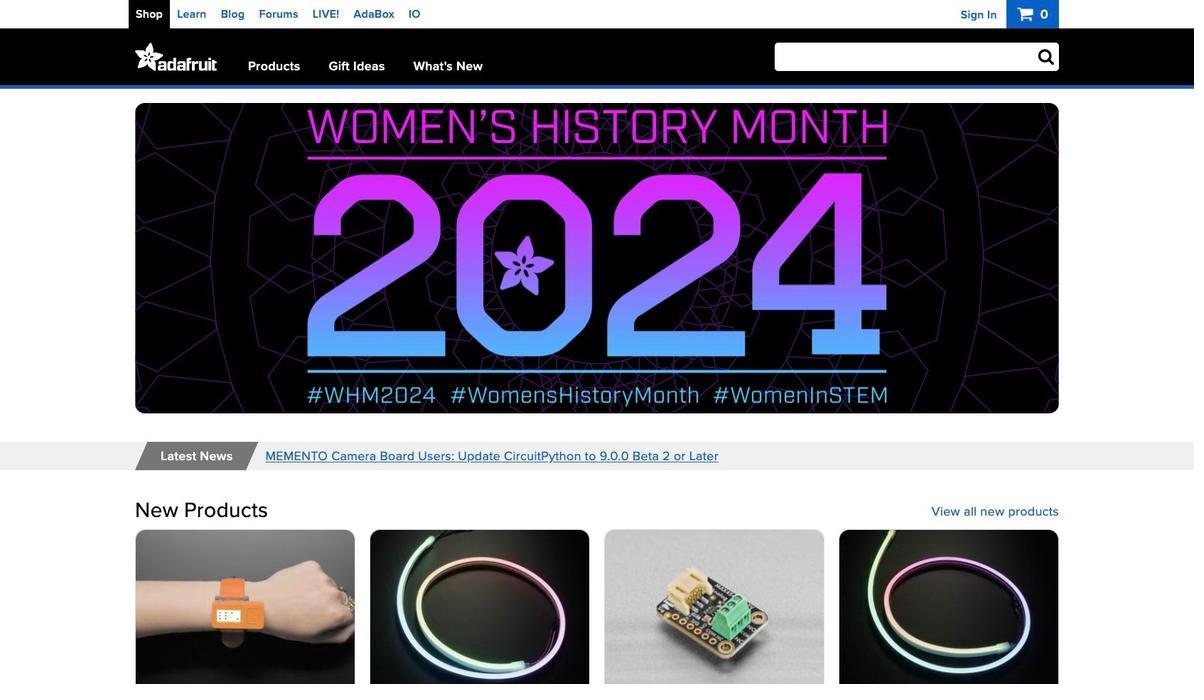 Task type: vqa. For each thing, say whether or not it's contained in the screenshot.
Video of a white hand with an electronic watch kit. They shake their wrist, causing the display to change its dice animation. image
yes



Task type: describe. For each thing, give the bounding box(es) containing it.
shopping cart image
[[1017, 5, 1037, 22]]

video of an led strip lighting up cool white leds and rainbow leds. image
[[839, 530, 1058, 684]]

search image
[[1038, 48, 1054, 65]]

new products element
[[135, 499, 1059, 684]]



Task type: locate. For each thing, give the bounding box(es) containing it.
main content
[[0, 89, 1194, 684]]

video of an led strip lighting up warm white leds and rainbow leds. image
[[370, 530, 589, 684]]

angled shot of rectangular analog spdt switch breakout board. image
[[605, 530, 824, 684], [605, 530, 824, 684]]

womens history month 2024. purple and blue text on a spinning patterned background. hashtags whm2024, womens history month, women in stem. image
[[135, 103, 1059, 414], [135, 103, 1059, 414]]

adafruit logo image
[[135, 43, 217, 71]]

None search field
[[751, 43, 1059, 71]]

None text field
[[775, 43, 1059, 71]]

video of a white hand with an electronic watch kit. they shake their wrist, causing the display to change its dice animation. image
[[136, 530, 355, 684]]



